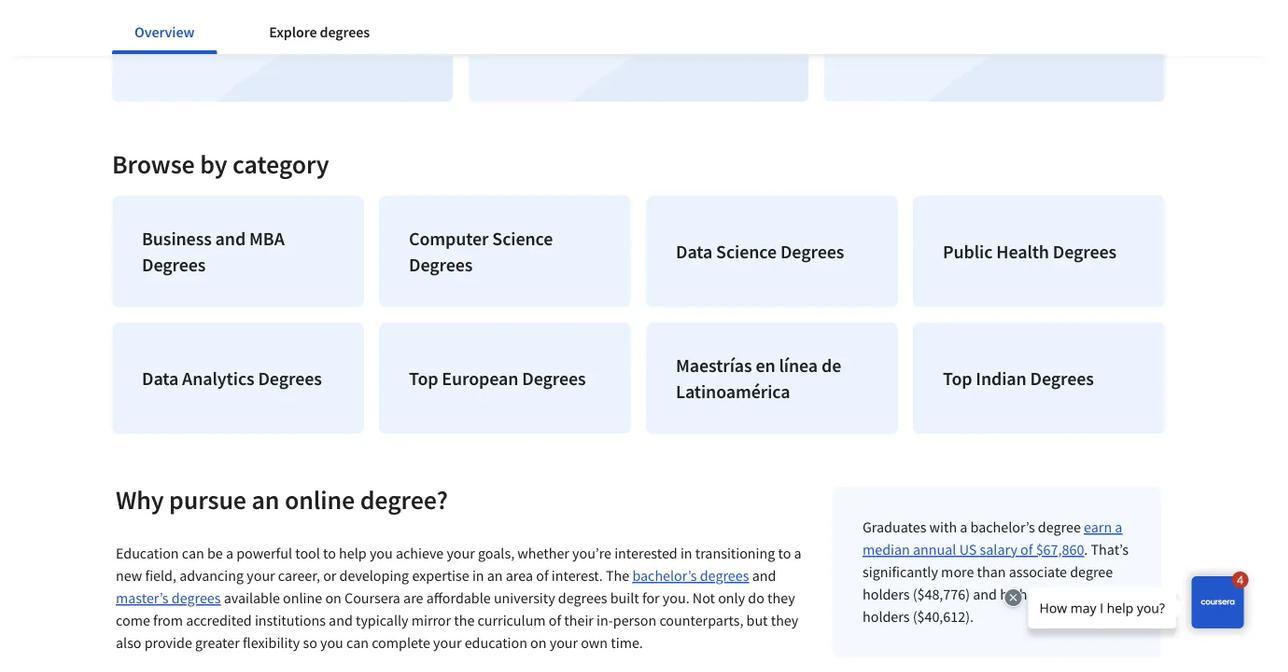 Task type: describe. For each thing, give the bounding box(es) containing it.
($48,776)
[[913, 586, 970, 604]]

new
[[116, 567, 142, 586]]

bachelor's degrees link
[[633, 567, 749, 586]]

degrees up "only"
[[700, 567, 749, 586]]

top european degrees link
[[379, 322, 631, 434]]

whether
[[518, 545, 569, 563]]

earn
[[1084, 518, 1112, 537]]

greater
[[195, 634, 240, 653]]

maestrías en línea de latinoamérica link
[[646, 322, 898, 434]]

typically
[[356, 612, 409, 630]]

school
[[1031, 586, 1072, 604]]

a right transitioning
[[794, 545, 802, 563]]

associate
[[1009, 563, 1067, 582]]

1 holders from the top
[[863, 586, 910, 604]]

come
[[116, 612, 150, 630]]

expertise
[[412, 567, 469, 586]]

are
[[403, 589, 423, 608]]

can inside education can be a powerful tool to help you achieve your goals, whether you're interested in transitioning to a new field, advancing your career, or developing expertise in an area of interest. the
[[182, 545, 204, 563]]

why
[[116, 483, 164, 516]]

degrees for public health degrees
[[1053, 240, 1117, 263]]

from
[[153, 612, 183, 630]]

european
[[442, 367, 519, 390]]

top indian degrees link
[[913, 322, 1165, 434]]

$67,860
[[1036, 541, 1084, 560]]

master's degrees
[[498, 32, 632, 56]]

browse by category
[[112, 147, 329, 180]]

median
[[863, 541, 910, 560]]

by
[[200, 147, 227, 180]]

top for top indian degrees
[[943, 367, 972, 390]]

affordable
[[426, 589, 491, 608]]

explore degrees button
[[247, 9, 392, 54]]

analytics
[[182, 367, 254, 390]]

you.
[[663, 589, 690, 608]]

developing
[[339, 567, 409, 586]]

available online on coursera are affordable university degrees built for you. not only do they come from accredited institutions and typically mirror the curriculum of their in-person counterparts, but they also provide greater flexibility so you can complete your education on your own time.
[[116, 589, 799, 653]]

top indian degrees
[[943, 367, 1094, 390]]

bachelor's degrees
[[142, 32, 293, 56]]

field,
[[145, 567, 176, 586]]

you inside "available online on coursera are affordable university degrees built for you. not only do they come from accredited institutions and typically mirror the curriculum of their in-person counterparts, but they also provide greater flexibility so you can complete your education on your own time."
[[320, 634, 343, 653]]

category
[[232, 147, 329, 180]]

degree?
[[360, 483, 448, 516]]

public
[[943, 240, 993, 263]]

degrees for data science degrees
[[781, 240, 844, 263]]

you inside education can be a powerful tool to help you achieve your goals, whether you're interested in transitioning to a new field, advancing your career, or developing expertise in an area of interest. the
[[370, 545, 393, 563]]

degrees inside button
[[320, 22, 370, 41]]

latinoamérica
[[676, 380, 790, 403]]

also
[[116, 634, 141, 653]]

graduates with a bachelor's degree
[[863, 518, 1084, 537]]

overview button
[[112, 9, 217, 54]]

. that's significantly more than associate degree holders ($48,776) and high school diploma holders ($40,612).
[[863, 541, 1129, 627]]

computer science degrees
[[409, 227, 553, 276]]

your down mirror
[[433, 634, 462, 653]]

2 holders from the top
[[863, 608, 910, 627]]

of inside education can be a powerful tool to help you achieve your goals, whether you're interested in transitioning to a new field, advancing your career, or developing expertise in an area of interest. the
[[536, 567, 549, 586]]

0 vertical spatial they
[[768, 589, 795, 608]]

business
[[142, 227, 212, 250]]

of inside "available online on coursera are affordable university degrees built for you. not only do they come from accredited institutions and typically mirror the curriculum of their in-person counterparts, but they also provide greater flexibility so you can complete your education on your own time."
[[549, 612, 561, 630]]

diploma
[[1075, 586, 1127, 604]]

can inside "available online on coursera are affordable university degrees built for you. not only do they come from accredited institutions and typically mirror the curriculum of their in-person counterparts, but they also provide greater flexibility so you can complete your education on your own time."
[[346, 634, 369, 653]]

interested
[[615, 545, 678, 563]]

1 vertical spatial they
[[771, 612, 799, 630]]

an inside education can be a powerful tool to help you achieve your goals, whether you're interested in transitioning to a new field, advancing your career, or developing expertise in an area of interest. the
[[487, 567, 503, 586]]

accredited
[[186, 612, 252, 630]]

bachelor's degrees link
[[112, 0, 453, 102]]

a inside earn a median annual us salary of $67,860
[[1115, 518, 1123, 537]]

browse
[[112, 147, 195, 180]]

university
[[494, 589, 555, 608]]

explore
[[269, 22, 317, 41]]

more
[[941, 563, 974, 582]]

powerful
[[236, 545, 292, 563]]

0 horizontal spatial in
[[472, 567, 484, 586]]

for
[[642, 589, 660, 608]]

data science degrees link
[[646, 195, 898, 307]]

business and mba degrees
[[142, 227, 285, 276]]

computer science degrees link
[[379, 195, 631, 307]]

degrees for top european degrees
[[522, 367, 586, 390]]

master's
[[116, 589, 169, 608]]

only
[[718, 589, 745, 608]]

pursue
[[169, 483, 246, 516]]

degrees inside business and mba degrees
[[142, 253, 206, 276]]

en
[[756, 354, 776, 377]]

master's
[[498, 32, 564, 56]]

salary
[[980, 541, 1018, 560]]

not
[[693, 589, 715, 608]]

us
[[960, 541, 977, 560]]

the
[[454, 612, 475, 630]]

business and mba degrees link
[[112, 195, 364, 307]]

why pursue an online degree?
[[116, 483, 448, 516]]

.
[[1084, 541, 1088, 560]]

available
[[224, 589, 280, 608]]

earn a median annual us salary of $67,860 link
[[863, 518, 1123, 560]]

you're
[[572, 545, 612, 563]]

transitioning
[[695, 545, 775, 563]]

and inside . that's significantly more than associate degree holders ($48,776) and high school diploma holders ($40,612).
[[973, 586, 997, 604]]

but
[[747, 612, 768, 630]]

master's degrees link
[[468, 0, 809, 102]]



Task type: vqa. For each thing, say whether or not it's contained in the screenshot.
the middle group
no



Task type: locate. For each thing, give the bounding box(es) containing it.
bachelor's
[[142, 32, 225, 56]]

top european degrees
[[409, 367, 586, 390]]

achieve
[[396, 545, 444, 563]]

1 top from the left
[[409, 367, 438, 390]]

of inside earn a median annual us salary of $67,860
[[1021, 541, 1033, 560]]

1 vertical spatial an
[[487, 567, 503, 586]]

data inside 'link'
[[676, 240, 713, 263]]

degrees
[[229, 32, 293, 56], [568, 32, 632, 56], [781, 240, 844, 263], [1053, 240, 1117, 263], [142, 253, 206, 276], [409, 253, 473, 276], [258, 367, 322, 390], [522, 367, 586, 390], [1030, 367, 1094, 390]]

data analytics degrees link
[[112, 322, 364, 434]]

career,
[[278, 567, 320, 586]]

your down powerful
[[247, 567, 275, 586]]

a right with
[[960, 518, 968, 537]]

postgraduate programs link
[[824, 0, 1165, 102]]

and inside business and mba degrees
[[215, 227, 246, 250]]

degrees for data analytics degrees
[[258, 367, 322, 390]]

1 vertical spatial can
[[346, 634, 369, 653]]

2 vertical spatial of
[[549, 612, 561, 630]]

0 vertical spatial bachelor's
[[971, 518, 1035, 537]]

area
[[506, 567, 533, 586]]

online
[[285, 483, 355, 516], [283, 589, 322, 608]]

1 vertical spatial bachelor's
[[633, 567, 697, 586]]

science inside the computer science degrees
[[492, 227, 553, 250]]

programs
[[963, 32, 1040, 56]]

counterparts,
[[660, 612, 744, 630]]

degree
[[1038, 518, 1081, 537], [1070, 563, 1113, 582]]

online up tool
[[285, 483, 355, 516]]

0 horizontal spatial you
[[320, 634, 343, 653]]

provide
[[144, 634, 192, 653]]

0 horizontal spatial to
[[323, 545, 336, 563]]

they right "but"
[[771, 612, 799, 630]]

time.
[[611, 634, 643, 653]]

línea
[[779, 354, 818, 377]]

science
[[492, 227, 553, 250], [716, 240, 777, 263]]

science inside 'link'
[[716, 240, 777, 263]]

1 horizontal spatial an
[[487, 567, 503, 586]]

top left indian
[[943, 367, 972, 390]]

degrees inside 'link'
[[781, 240, 844, 263]]

to right transitioning
[[778, 545, 791, 563]]

own
[[581, 634, 608, 653]]

complete
[[372, 634, 430, 653]]

0 vertical spatial on
[[325, 589, 342, 608]]

your down their
[[550, 634, 578, 653]]

can left be
[[182, 545, 204, 563]]

0 vertical spatial online
[[285, 483, 355, 516]]

education
[[465, 634, 527, 653]]

of down whether
[[536, 567, 549, 586]]

person
[[613, 612, 657, 630]]

with
[[930, 518, 957, 537]]

science for computer
[[492, 227, 553, 250]]

bachelor's up 'salary'
[[971, 518, 1035, 537]]

degrees up their
[[558, 589, 607, 608]]

1 vertical spatial data
[[142, 367, 179, 390]]

degrees inside 'link'
[[568, 32, 632, 56]]

1 horizontal spatial data
[[676, 240, 713, 263]]

2 list from the top
[[105, 188, 1173, 442]]

data for data science degrees
[[676, 240, 713, 263]]

1 vertical spatial online
[[283, 589, 322, 608]]

you right the so
[[320, 634, 343, 653]]

on down curriculum
[[530, 634, 547, 653]]

tab list
[[112, 9, 422, 54]]

of left their
[[549, 612, 561, 630]]

0 vertical spatial data
[[676, 240, 713, 263]]

1 horizontal spatial to
[[778, 545, 791, 563]]

1 to from the left
[[323, 545, 336, 563]]

an down "goals,"
[[487, 567, 503, 586]]

do
[[748, 589, 765, 608]]

0 horizontal spatial data
[[142, 367, 179, 390]]

2 to from the left
[[778, 545, 791, 563]]

online inside "available online on coursera are affordable university degrees built for you. not only do they come from accredited institutions and typically mirror the curriculum of their in-person counterparts, but they also provide greater flexibility so you can complete your education on your own time."
[[283, 589, 322, 608]]

in up bachelor's degrees link
[[681, 545, 692, 563]]

and
[[215, 227, 246, 250], [752, 567, 776, 586], [973, 586, 997, 604], [329, 612, 353, 630]]

on
[[325, 589, 342, 608], [530, 634, 547, 653]]

1 vertical spatial you
[[320, 634, 343, 653]]

flexibility
[[243, 634, 300, 653]]

an up powerful
[[252, 483, 280, 516]]

data for data analytics degrees
[[142, 367, 179, 390]]

you up developing
[[370, 545, 393, 563]]

1 horizontal spatial top
[[943, 367, 972, 390]]

1 vertical spatial of
[[536, 567, 549, 586]]

data science degrees
[[676, 240, 844, 263]]

bachelor's
[[971, 518, 1035, 537], [633, 567, 697, 586]]

a right be
[[226, 545, 233, 563]]

degrees
[[320, 22, 370, 41], [700, 567, 749, 586], [172, 589, 221, 608], [558, 589, 607, 608]]

and down coursera
[[329, 612, 353, 630]]

0 vertical spatial can
[[182, 545, 204, 563]]

overview
[[134, 22, 195, 41]]

1 horizontal spatial bachelor's
[[971, 518, 1035, 537]]

1 vertical spatial list
[[105, 188, 1173, 442]]

degrees down advancing
[[172, 589, 221, 608]]

1 vertical spatial on
[[530, 634, 547, 653]]

0 horizontal spatial top
[[409, 367, 438, 390]]

0 vertical spatial degree
[[1038, 518, 1081, 537]]

postgraduate programs
[[854, 32, 1040, 56]]

degree down .
[[1070, 563, 1113, 582]]

0 vertical spatial you
[[370, 545, 393, 563]]

2 top from the left
[[943, 367, 972, 390]]

on down or
[[325, 589, 342, 608]]

in-
[[597, 612, 613, 630]]

health
[[996, 240, 1049, 263]]

1 list from the top
[[105, 0, 1173, 109]]

1 horizontal spatial can
[[346, 634, 369, 653]]

0 vertical spatial of
[[1021, 541, 1033, 560]]

advancing
[[179, 567, 244, 586]]

0 horizontal spatial bachelor's
[[633, 567, 697, 586]]

a
[[960, 518, 968, 537], [1115, 518, 1123, 537], [226, 545, 233, 563], [794, 545, 802, 563]]

earn a median annual us salary of $67,860
[[863, 518, 1123, 560]]

indian
[[976, 367, 1027, 390]]

to right tool
[[323, 545, 336, 563]]

computer
[[409, 227, 489, 250]]

help
[[339, 545, 367, 563]]

significantly
[[863, 563, 938, 582]]

and down "than"
[[973, 586, 997, 604]]

1 vertical spatial in
[[472, 567, 484, 586]]

de
[[822, 354, 841, 377]]

your up expertise
[[447, 545, 475, 563]]

degrees inside "available online on coursera are affordable university degrees built for you. not only do they come from accredited institutions and typically mirror the curriculum of their in-person counterparts, but they also provide greater flexibility so you can complete your education on your own time."
[[558, 589, 607, 608]]

list
[[105, 0, 1173, 109], [105, 188, 1173, 442]]

data analytics degrees
[[142, 367, 322, 390]]

0 vertical spatial holders
[[863, 586, 910, 604]]

1 vertical spatial holders
[[863, 608, 910, 627]]

bachelor's up you.
[[633, 567, 697, 586]]

1 horizontal spatial you
[[370, 545, 393, 563]]

top for top european degrees
[[409, 367, 438, 390]]

0 horizontal spatial on
[[325, 589, 342, 608]]

public health degrees
[[943, 240, 1117, 263]]

postgraduate
[[854, 32, 960, 56]]

of up the associate
[[1021, 541, 1033, 560]]

goals,
[[478, 545, 515, 563]]

in
[[681, 545, 692, 563], [472, 567, 484, 586]]

0 vertical spatial in
[[681, 545, 692, 563]]

or
[[323, 567, 336, 586]]

degree up the $67,860
[[1038, 518, 1081, 537]]

0 horizontal spatial can
[[182, 545, 204, 563]]

($40,612).
[[913, 608, 974, 627]]

degrees for computer science degrees
[[409, 253, 473, 276]]

the
[[606, 567, 630, 586]]

graduates
[[863, 518, 927, 537]]

list containing bachelor's degrees
[[105, 0, 1173, 109]]

0 vertical spatial an
[[252, 483, 280, 516]]

they right "do" at the bottom right
[[768, 589, 795, 608]]

list containing business and mba degrees
[[105, 188, 1173, 442]]

top
[[409, 367, 438, 390], [943, 367, 972, 390]]

maestrías en línea de latinoamérica
[[676, 354, 841, 403]]

degrees inside the computer science degrees
[[409, 253, 473, 276]]

to
[[323, 545, 336, 563], [778, 545, 791, 563]]

0 horizontal spatial an
[[252, 483, 280, 516]]

education
[[116, 545, 179, 563]]

0 vertical spatial list
[[105, 0, 1173, 109]]

and inside bachelor's degrees and master's degrees
[[752, 567, 776, 586]]

can down the typically on the left bottom of page
[[346, 634, 369, 653]]

degrees right explore in the left top of the page
[[320, 22, 370, 41]]

degrees for top indian degrees
[[1030, 367, 1094, 390]]

public health degrees link
[[913, 195, 1165, 307]]

0 horizontal spatial science
[[492, 227, 553, 250]]

top left european
[[409, 367, 438, 390]]

1 horizontal spatial science
[[716, 240, 777, 263]]

1 horizontal spatial in
[[681, 545, 692, 563]]

science for data
[[716, 240, 777, 263]]

maestrías
[[676, 354, 752, 377]]

and left mba on the left of the page
[[215, 227, 246, 250]]

built
[[610, 589, 639, 608]]

that's
[[1091, 541, 1129, 560]]

a right earn
[[1115, 518, 1123, 537]]

online down career,
[[283, 589, 322, 608]]

1 vertical spatial degree
[[1070, 563, 1113, 582]]

curriculum
[[478, 612, 546, 630]]

and inside "available online on coursera are affordable university degrees built for you. not only do they come from accredited institutions and typically mirror the curriculum of their in-person counterparts, but they also provide greater flexibility so you can complete your education on your own time."
[[329, 612, 353, 630]]

your
[[447, 545, 475, 563], [247, 567, 275, 586], [433, 634, 462, 653], [550, 634, 578, 653]]

an
[[252, 483, 280, 516], [487, 567, 503, 586]]

degree inside . that's significantly more than associate degree holders ($48,776) and high school diploma holders ($40,612).
[[1070, 563, 1113, 582]]

mba
[[249, 227, 285, 250]]

1 horizontal spatial on
[[530, 634, 547, 653]]

their
[[564, 612, 594, 630]]

tab list containing overview
[[112, 9, 422, 54]]

data
[[676, 240, 713, 263], [142, 367, 179, 390]]

in down "goals,"
[[472, 567, 484, 586]]

bachelor's inside bachelor's degrees and master's degrees
[[633, 567, 697, 586]]

and up "do" at the bottom right
[[752, 567, 776, 586]]



